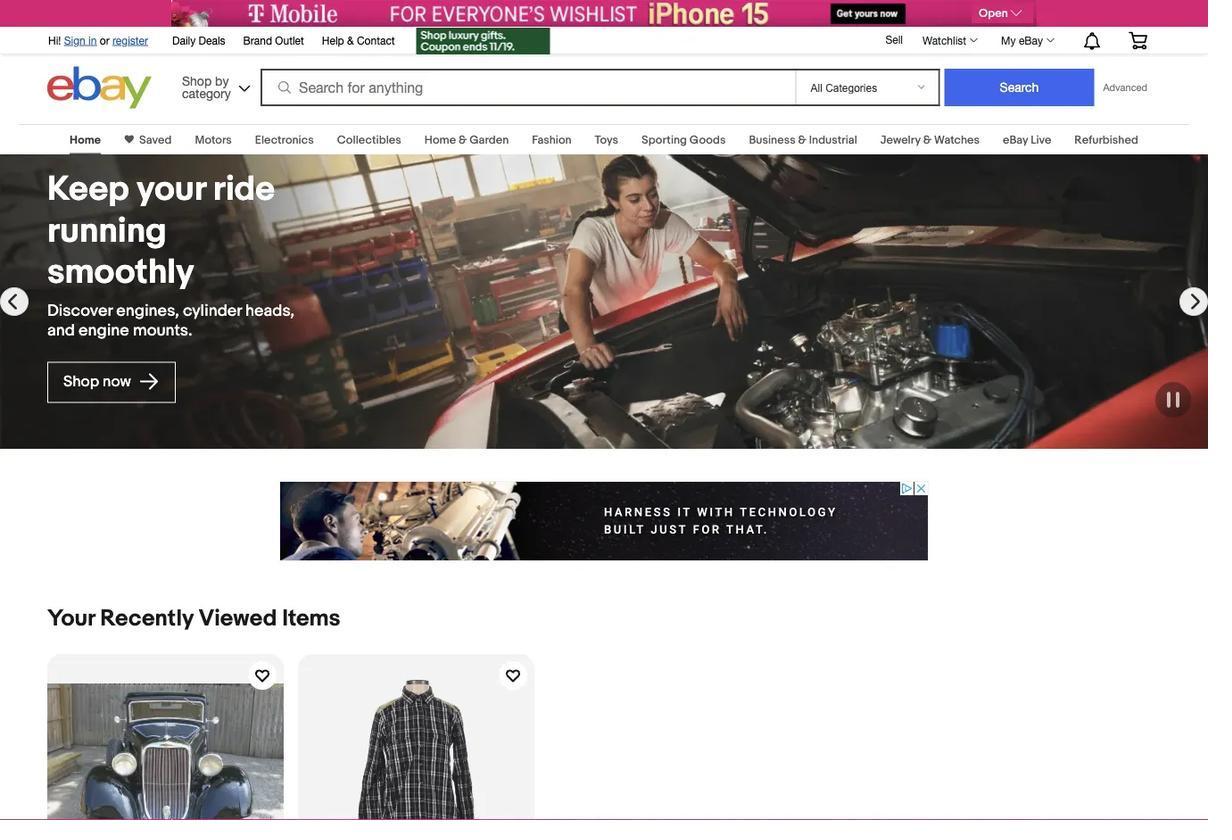 Task type: locate. For each thing, give the bounding box(es) containing it.
brand
[[243, 34, 272, 46]]

keep your ride running smoothly main content
[[0, 113, 1209, 820]]

None submit
[[945, 69, 1095, 106]]

toys link
[[595, 133, 619, 147]]

ebay live link
[[1003, 133, 1052, 147]]

jewelry & watches link
[[881, 133, 980, 147]]

refurbished
[[1075, 133, 1139, 147]]

shop left now
[[63, 373, 99, 391]]

keep
[[47, 169, 129, 210]]

1 horizontal spatial home
[[425, 133, 456, 147]]

2 home from the left
[[425, 133, 456, 147]]

0 vertical spatial shop
[[182, 73, 212, 88]]

ebay right my on the top of the page
[[1019, 34, 1043, 46]]

1 vertical spatial advertisement region
[[279, 481, 929, 561]]

& left garden
[[459, 133, 467, 147]]

& right help
[[347, 34, 354, 46]]

watchlist
[[923, 34, 967, 46]]

shop for shop now
[[63, 373, 99, 391]]

& right the business
[[798, 133, 807, 147]]

& for business
[[798, 133, 807, 147]]

collectibles link
[[337, 133, 402, 147]]

advertisement region
[[171, 0, 1037, 27], [279, 481, 929, 561]]

cylinder
[[183, 301, 242, 321]]

your
[[47, 605, 95, 632]]

home up keep
[[70, 133, 101, 147]]

viewed
[[199, 605, 277, 632]]

home left garden
[[425, 133, 456, 147]]

business & industrial link
[[749, 133, 858, 147]]

shop inside the keep your ride running smoothly main content
[[63, 373, 99, 391]]

advertisement region inside the keep your ride running smoothly main content
[[279, 481, 929, 561]]

in
[[88, 34, 97, 46]]

motors
[[195, 133, 232, 147]]

now
[[103, 373, 131, 391]]

industrial
[[809, 133, 858, 147]]

ebay inside account 'navigation'
[[1019, 34, 1043, 46]]

ebay inside the keep your ride running smoothly main content
[[1003, 133, 1029, 147]]

shop
[[182, 73, 212, 88], [63, 373, 99, 391]]

help & contact
[[322, 34, 395, 46]]

1 home from the left
[[70, 133, 101, 147]]

0 horizontal spatial home
[[70, 133, 101, 147]]

ebay live
[[1003, 133, 1052, 147]]

hi! sign in or register
[[48, 34, 148, 46]]

saved link
[[134, 133, 172, 147]]

ebay
[[1019, 34, 1043, 46], [1003, 133, 1029, 147]]

& inside account 'navigation'
[[347, 34, 354, 46]]

0 vertical spatial advertisement region
[[171, 0, 1037, 27]]

jewelry & watches
[[881, 133, 980, 147]]

1 vertical spatial shop
[[63, 373, 99, 391]]

home
[[70, 133, 101, 147], [425, 133, 456, 147]]

category
[[182, 86, 231, 100]]

deals
[[199, 34, 225, 46]]

0 vertical spatial ebay
[[1019, 34, 1043, 46]]

garden
[[470, 133, 509, 147]]

home & garden
[[425, 133, 509, 147]]

1 vertical spatial ebay
[[1003, 133, 1029, 147]]

business
[[749, 133, 796, 147]]

or
[[100, 34, 110, 46]]

& right jewelry
[[924, 133, 932, 147]]

sign in link
[[64, 34, 97, 46]]

register
[[112, 34, 148, 46]]

sell
[[886, 33, 903, 46]]

1 horizontal spatial shop
[[182, 73, 212, 88]]

jewelry
[[881, 133, 921, 147]]

Search for anything text field
[[263, 71, 792, 104]]

brand outlet link
[[243, 31, 304, 51]]

sporting
[[642, 133, 687, 147]]

goods
[[690, 133, 726, 147]]

0 horizontal spatial shop
[[63, 373, 99, 391]]

help & contact link
[[322, 31, 395, 51]]

hi!
[[48, 34, 61, 46]]

& for home
[[459, 133, 467, 147]]

items
[[282, 605, 341, 632]]

fashion
[[532, 133, 572, 147]]

engines,
[[116, 301, 179, 321]]

engine
[[78, 321, 129, 341]]

shop by category button
[[174, 67, 254, 105]]

ebay left live
[[1003, 133, 1029, 147]]

register link
[[112, 34, 148, 46]]

daily deals
[[172, 34, 225, 46]]

shop left by
[[182, 73, 212, 88]]

&
[[347, 34, 354, 46], [459, 133, 467, 147], [798, 133, 807, 147], [924, 133, 932, 147]]

contact
[[357, 34, 395, 46]]

daily
[[172, 34, 196, 46]]

your
[[137, 169, 206, 210]]

recently
[[100, 605, 194, 632]]

shop inside shop by category
[[182, 73, 212, 88]]

open
[[979, 6, 1008, 20]]



Task type: describe. For each thing, give the bounding box(es) containing it.
by
[[215, 73, 229, 88]]

watchlist link
[[913, 29, 986, 51]]

& for help
[[347, 34, 354, 46]]

mounts.
[[133, 321, 192, 341]]

my ebay link
[[992, 29, 1063, 51]]

ride
[[213, 169, 275, 210]]

advanced
[[1104, 82, 1148, 93]]

get the coupon image
[[417, 28, 550, 54]]

home & garden link
[[425, 133, 509, 147]]

your recently viewed items
[[47, 605, 341, 632]]

daily deals link
[[172, 31, 225, 51]]

refurbished link
[[1075, 133, 1139, 147]]

live
[[1031, 133, 1052, 147]]

sign
[[64, 34, 85, 46]]

advanced link
[[1095, 70, 1157, 105]]

fashion link
[[532, 133, 572, 147]]

outlet
[[275, 34, 304, 46]]

sporting goods link
[[642, 133, 726, 147]]

business & industrial
[[749, 133, 858, 147]]

sell link
[[878, 33, 911, 46]]

electronics link
[[255, 133, 314, 147]]

brand outlet
[[243, 34, 304, 46]]

my
[[1002, 34, 1016, 46]]

help
[[322, 34, 344, 46]]

none submit inside shop by category banner
[[945, 69, 1095, 106]]

open button
[[972, 4, 1034, 23]]

keep your ride running smoothly discover engines, cylinder heads, and engine mounts.
[[47, 169, 295, 341]]

electronics
[[255, 133, 314, 147]]

watches
[[935, 133, 980, 147]]

& for jewelry
[[924, 133, 932, 147]]

heads,
[[246, 301, 295, 321]]

home for home & garden
[[425, 133, 456, 147]]

your shopping cart image
[[1128, 31, 1149, 49]]

and
[[47, 321, 75, 341]]

shop now
[[63, 373, 135, 391]]

toys
[[595, 133, 619, 147]]

shop by category
[[182, 73, 231, 100]]

discover
[[47, 301, 113, 321]]

saved
[[139, 133, 172, 147]]

sporting goods
[[642, 133, 726, 147]]

running
[[47, 210, 167, 252]]

collectibles
[[337, 133, 402, 147]]

smoothly
[[47, 252, 194, 294]]

shop for shop by category
[[182, 73, 212, 88]]

home for home
[[70, 133, 101, 147]]

shop by category banner
[[38, 22, 1161, 113]]

account navigation
[[38, 22, 1161, 57]]

motors link
[[195, 133, 232, 147]]

my ebay
[[1002, 34, 1043, 46]]



Task type: vqa. For each thing, say whether or not it's contained in the screenshot.
Garage
no



